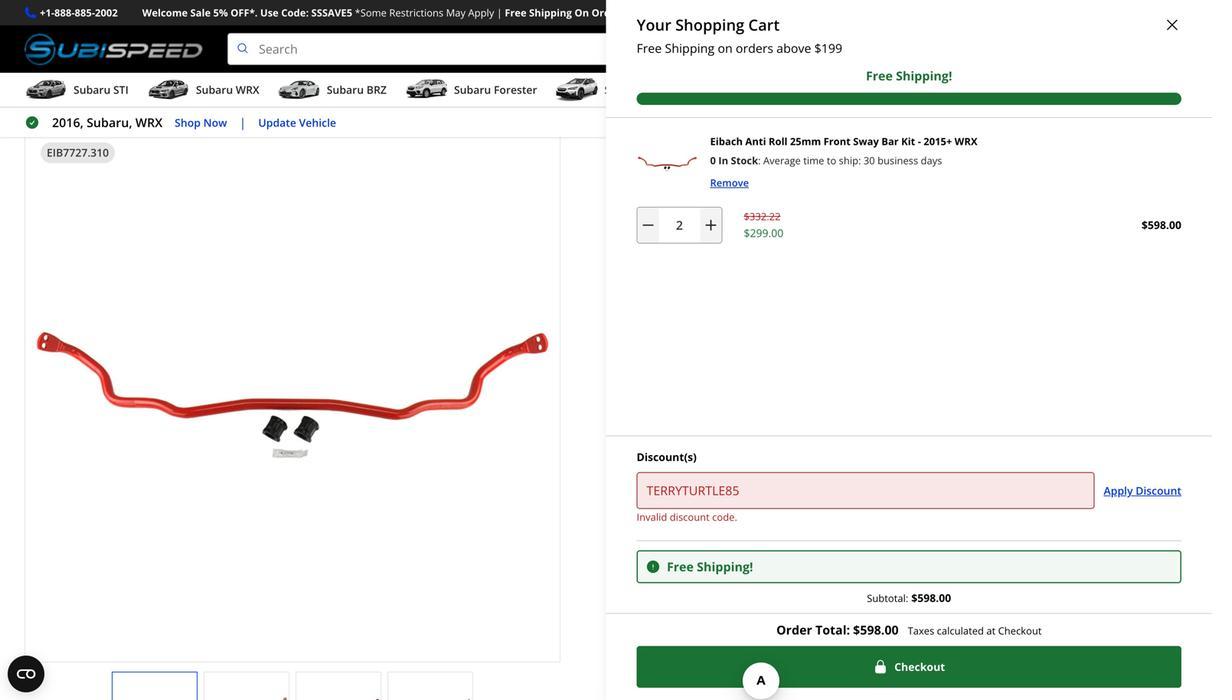 Task type: vqa. For each thing, say whether or not it's contained in the screenshot.
rightmost Front
yes



Task type: locate. For each thing, give the bounding box(es) containing it.
0 horizontal spatial shipping
[[529, 6, 572, 20]]

this up the invalid on the right of the page
[[631, 487, 655, 504]]

$332.22 up save
[[713, 187, 753, 202]]

0 horizontal spatial anti
[[659, 128, 690, 150]]

4
[[696, 227, 703, 243]]

business
[[878, 154, 919, 168]]

free right |
[[505, 6, 527, 20]]

25mm
[[725, 128, 772, 150], [791, 134, 822, 148]]

0 horizontal spatial full
[[645, 227, 663, 243]]

1 horizontal spatial roll
[[769, 134, 788, 148]]

anti inside eibach anti roll 25mm front sway bar kit - 2015+ wrx 0 in stock : average time to ship: 30 business days
[[746, 134, 767, 148]]

0 horizontal spatial checkout
[[895, 660, 946, 674]]

this up additional
[[770, 583, 793, 599]]

kit for eibach anti roll 25mm front sway bar kit - 2015+ wrx
[[891, 128, 912, 150]]

0 horizontal spatial roll
[[694, 128, 721, 150]]

2 in from the left
[[681, 227, 693, 243]]

see
[[1099, 583, 1120, 599]]

wrx
[[972, 128, 1006, 150], [955, 134, 978, 148], [796, 487, 823, 504]]

3 empty star image from the left
[[660, 158, 674, 171]]

manufacturer's
[[607, 583, 702, 599]]

$299.00 down $33.22 at the top
[[744, 226, 784, 240]]

3 / from the left
[[252, 100, 257, 117]]

1 horizontal spatial eibach
[[711, 134, 743, 148]]

2015+ for eibach anti roll 25mm front sway bar kit - 2015+ wrx
[[924, 128, 968, 150]]

anti up write
[[659, 128, 690, 150]]

2015+
[[924, 128, 968, 150], [924, 134, 953, 148]]

1 vertical spatial $299.00
[[744, 226, 784, 240]]

wrx for eibach anti roll 25mm front sway bar kit - 2015+ wrx 0 in stock : average time to ship: 30 business days
[[955, 134, 978, 148]]

suspension for suspension
[[66, 102, 119, 116]]

0 vertical spatial this
[[631, 487, 655, 504]]

/ for suspension
[[49, 100, 54, 117]]

1 empty star image from the left
[[634, 158, 647, 171]]

checkout down "taxes"
[[895, 660, 946, 674]]

front inside eibach anti roll 25mm front sway bar kit - 2015+ wrx 0 in stock : average time to ship: 30 business days
[[824, 134, 851, 148]]

$332.22 save $33.22 on msrp (10%)
[[713, 187, 853, 217]]

checkout right at
[[999, 624, 1043, 638]]

1 / from the left
[[49, 100, 54, 117]]

888-
[[54, 6, 75, 20]]

kit for eibach anti roll 25mm front sway bar kit - 2015+ wrx 0 in stock : average time to ship: 30 business days
[[902, 134, 916, 148]]

1 horizontal spatial anti
[[746, 134, 767, 148]]

free
[[505, 6, 527, 20], [637, 40, 662, 56], [867, 67, 893, 84], [667, 559, 694, 575]]

0 horizontal spatial shipping!
[[697, 559, 754, 575]]

in
[[719, 154, 729, 168]]

2015+ inside eibach anti roll 25mm front sway bar kit - 2015+ wrx 0 in stock : average time to ship: 30 business days
[[924, 134, 953, 148]]

apply left |
[[468, 6, 494, 20]]

roll inside eibach anti roll 25mm front sway bar kit - 2015+ wrx 0 in stock : average time to ship: 30 business days
[[769, 134, 788, 148]]

0 horizontal spatial 25mm
[[725, 128, 772, 150]]

1 horizontal spatial this
[[770, 583, 793, 599]]

new
[[835, 583, 859, 599]]

$332.22 inside $332.22 save $33.22 on msrp (10%)
[[713, 187, 753, 202]]

0 horizontal spatial this
[[631, 487, 655, 504]]

$332.22 up free
[[744, 210, 781, 223]]

30
[[864, 154, 876, 168]]

a left 0
[[701, 158, 707, 171]]

front
[[776, 128, 816, 150], [824, 134, 851, 148]]

suspension linkage
[[148, 102, 240, 116]]

0 horizontal spatial free shipping!
[[667, 559, 754, 575]]

$299.00 up the or
[[607, 185, 698, 218]]

shipping inside the your shopping cart dialog
[[665, 40, 715, 56]]

0 horizontal spatial $299.00
[[607, 185, 698, 218]]

2 suspension from the left
[[148, 102, 202, 116]]

eibach inside eibach anti roll 25mm front sway bar kit - 2015+ wrx 0 in stock : average time to ship: 30 business days
[[711, 134, 743, 148]]

suspension link
[[66, 102, 132, 116], [66, 102, 119, 116]]

shipping left on
[[529, 6, 572, 20]]

1 horizontal spatial free shipping!
[[867, 67, 953, 84]]

average
[[764, 154, 801, 168]]

linkage
[[204, 102, 240, 116]]

this inside this part is new and carries a full manufacturer warranty. see manufacturer's website for additional details.
[[770, 583, 793, 599]]

885-
[[75, 6, 95, 20]]

front up to at right top
[[824, 134, 851, 148]]

2002
[[95, 6, 118, 20]]

0 vertical spatial apply
[[468, 6, 494, 20]]

suspension up the eib7727.310 on the top of the page
[[66, 102, 119, 116]]

0 vertical spatial $332.22
[[713, 187, 753, 202]]

- up business at the right top of page
[[916, 128, 920, 150]]

website
[[697, 603, 741, 619]]

2016,
[[713, 487, 744, 504]]

bar up business at the right top of page
[[882, 134, 899, 148]]

policy
[[1150, 6, 1177, 20]]

1 vertical spatial on
[[776, 202, 790, 217]]

0 horizontal spatial in
[[631, 227, 642, 243]]

sway up to at right top
[[820, 128, 858, 150]]

front for eibach anti roll 25mm front sway bar kit - 2015+ wrx
[[776, 128, 816, 150]]

1 vertical spatial full
[[939, 583, 957, 599]]

anti for eibach anti roll 25mm front sway bar kit - 2015+ wrx 0 in stock : average time to ship: 30 business days
[[746, 134, 767, 148]]

$332.22 inside $332.22 $299.00
[[744, 210, 781, 223]]

0 horizontal spatial front
[[776, 128, 816, 150]]

1 vertical spatial apply
[[1105, 483, 1134, 498]]

full right carries
[[939, 583, 957, 599]]

on left msrp
[[776, 202, 790, 217]]

0 vertical spatial on
[[718, 40, 733, 56]]

in
[[631, 227, 642, 243], [681, 227, 693, 243]]

sway inside eibach anti roll 25mm front sway bar kit - 2015+ wrx 0 in stock : average time to ship: 30 business days
[[854, 134, 880, 148]]

25mm up time at right top
[[791, 134, 822, 148]]

apply
[[468, 6, 494, 20], [1105, 483, 1134, 498]]

2 horizontal spatial /
[[252, 100, 257, 117]]

0 horizontal spatial eibach
[[607, 128, 655, 150]]

checkout
[[999, 624, 1043, 638], [895, 660, 946, 674]]

shopping
[[676, 14, 745, 35]]

1 2015+ from the top
[[924, 128, 968, 150]]

1 horizontal spatial shipping!
[[897, 67, 953, 84]]

or
[[666, 227, 678, 243]]

0 vertical spatial checkout
[[999, 624, 1043, 638]]

this for part
[[770, 583, 793, 599]]

1 vertical spatial a
[[929, 583, 936, 599]]

shipping down your shopping cart
[[665, 40, 715, 56]]

subtotal:
[[868, 591, 909, 605]]

0 horizontal spatial suspension
[[66, 102, 119, 116]]

0 vertical spatial shipping!
[[897, 67, 953, 84]]

- up days
[[918, 134, 922, 148]]

$598.00
[[1142, 218, 1182, 232], [912, 591, 952, 605], [854, 622, 899, 638]]

:
[[759, 154, 761, 168]]

wrx inside eibach anti roll 25mm front sway bar kit - 2015+ wrx 0 in stock : average time to ship: 30 business days
[[955, 134, 978, 148]]

*some
[[355, 6, 387, 20]]

1 vertical spatial $332.22
[[744, 210, 781, 223]]

days
[[921, 154, 943, 168]]

0 horizontal spatial on
[[718, 40, 733, 56]]

and
[[862, 583, 884, 599]]

1 vertical spatial shipping
[[665, 40, 715, 56]]

write
[[674, 158, 699, 171]]

a right carries
[[929, 583, 936, 599]]

eibach anti roll 25mm front sway bar kit - 2015+ wrx 0 in stock : average time to ship: 30 business days
[[711, 134, 978, 168]]

return
[[1116, 6, 1148, 20]]

on down shopping
[[718, 40, 733, 56]]

1 suspension from the left
[[66, 102, 119, 116]]

1 in from the left
[[631, 227, 642, 243]]

roll
[[694, 128, 721, 150], [769, 134, 788, 148]]

calculated
[[938, 624, 985, 638]]

/ right linkage
[[252, 100, 257, 117]]

none number field inside the your shopping cart dialog
[[637, 207, 723, 244]]

2 vertical spatial $598.00
[[854, 622, 899, 638]]

bar inside eibach anti roll 25mm front sway bar kit - 2015+ wrx 0 in stock : average time to ship: 30 business days
[[882, 134, 899, 148]]

1 horizontal spatial /
[[132, 100, 136, 117]]

decrement image
[[641, 218, 656, 233]]

1 vertical spatial checkout
[[895, 660, 946, 674]]

1 horizontal spatial full
[[939, 583, 957, 599]]

sssave5
[[311, 6, 353, 20]]

1 horizontal spatial in
[[681, 227, 693, 243]]

25mm inside eibach anti roll 25mm front sway bar kit - 2015+ wrx 0 in stock : average time to ship: 30 business days
[[791, 134, 822, 148]]

1 horizontal spatial 25mm
[[791, 134, 822, 148]]

- for eibach anti roll 25mm front sway bar kit - 2015+ wrx 0 in stock : average time to ship: 30 business days
[[918, 134, 922, 148]]

to
[[827, 154, 837, 168]]

sway up 30
[[854, 134, 880, 148]]

/ for suspension linkage
[[132, 100, 136, 117]]

/ up the eib7727.310 on the top of the page
[[49, 100, 54, 117]]

(10%)
[[825, 202, 853, 217]]

a
[[701, 158, 707, 171], [929, 583, 936, 599]]

0 horizontal spatial a
[[701, 158, 707, 171]]

- inside eibach anti roll 25mm front sway bar kit - 2015+ wrx 0 in stock : average time to ship: 30 business days
[[918, 134, 922, 148]]

2 horizontal spatial $598.00
[[1142, 218, 1182, 232]]

1 horizontal spatial front
[[824, 134, 851, 148]]

restrictions
[[390, 6, 444, 20]]

2015+ for eibach anti roll 25mm front sway bar kit - 2015+ wrx 0 in stock : average time to ship: 30 business days
[[924, 134, 953, 148]]

0 horizontal spatial /
[[49, 100, 54, 117]]

1 horizontal spatial on
[[776, 202, 790, 217]]

None number field
[[637, 207, 723, 244]]

free shipping!
[[867, 67, 953, 84], [667, 559, 754, 575]]

full
[[645, 227, 663, 243], [939, 583, 957, 599]]

suspension linkage link
[[148, 102, 252, 116], [148, 102, 240, 116]]

$332.22
[[713, 187, 753, 202], [744, 210, 781, 223]]

suspension left linkage
[[148, 102, 202, 116]]

front up average
[[776, 128, 816, 150]]

2 2015+ from the top
[[924, 134, 953, 148]]

invalid
[[637, 510, 668, 524]]

sway for eibach anti roll 25mm front sway bar kit - 2015+ wrx 0 in stock : average time to ship: 30 business days
[[854, 134, 880, 148]]

0 vertical spatial $598.00
[[1142, 218, 1182, 232]]

/
[[49, 100, 54, 117], [132, 100, 136, 117], [252, 100, 257, 117]]

2 empty star image from the left
[[647, 158, 660, 171]]

front for eibach anti roll 25mm front sway bar kit - 2015+ wrx 0 in stock : average time to ship: 30 business days
[[824, 134, 851, 148]]

$299.00 inside the your shopping cart dialog
[[744, 226, 784, 240]]

bar up 30
[[862, 128, 887, 150]]

1 vertical spatial $598.00
[[912, 591, 952, 605]]

eibach for eibach anti roll 25mm front sway bar kit - 2015+ wrx
[[607, 128, 655, 150]]

additional
[[764, 603, 822, 619]]

on inside $332.22 save $33.22 on msrp (10%)
[[776, 202, 790, 217]]

in left the or
[[631, 227, 642, 243]]

1 horizontal spatial a
[[929, 583, 936, 599]]

ship:
[[840, 154, 862, 168]]

subaru,
[[747, 487, 793, 504]]

roll up average
[[769, 134, 788, 148]]

increment image
[[704, 218, 719, 233]]

eib7727.310 eibach anti roll 25mm front sway bar kit - 2015+ wrx, image
[[637, 133, 698, 195]]

roll for eibach anti roll 25mm front sway bar kit - 2015+ wrx
[[694, 128, 721, 150]]

25mm for eibach anti roll 25mm front sway bar kit - 2015+ wrx 0 in stock : average time to ship: 30 business days
[[791, 134, 822, 148]]

authorized dealer of
[[659, 449, 755, 463]]

carries
[[887, 583, 926, 599]]

+1-888-885-2002
[[40, 6, 118, 20]]

sway bars link
[[269, 102, 328, 116], [269, 102, 316, 116]]

1 horizontal spatial shipping
[[665, 40, 715, 56]]

anti up :
[[746, 134, 767, 148]]

1 horizontal spatial $299.00
[[744, 226, 784, 240]]

in left 4
[[681, 227, 693, 243]]

dealer
[[713, 449, 743, 463]]

2 / from the left
[[132, 100, 136, 117]]

shipping
[[529, 6, 572, 20], [665, 40, 715, 56]]

/ left suspension linkage
[[132, 100, 136, 117]]

full left the or
[[645, 227, 663, 243]]

0 vertical spatial shipping
[[529, 6, 572, 20]]

1 horizontal spatial apply
[[1105, 483, 1134, 498]]

above
[[777, 40, 812, 56]]

0 vertical spatial $299.00
[[607, 185, 698, 218]]

this fits your: 2016, subaru, wrx
[[631, 487, 823, 504]]

0 horizontal spatial $598.00
[[854, 622, 899, 638]]

kit inside eibach anti roll 25mm front sway bar kit - 2015+ wrx 0 in stock : average time to ship: 30 business days
[[902, 134, 916, 148]]

0 vertical spatial a
[[701, 158, 707, 171]]

1 horizontal spatial suspension
[[148, 102, 202, 116]]

apply left discount
[[1105, 483, 1134, 498]]

sway left the bars on the left of the page
[[269, 102, 293, 116]]

25mm for eibach anti roll 25mm front sway bar kit - 2015+ wrx
[[725, 128, 772, 150]]

manufacturer
[[960, 583, 1039, 599]]

1 vertical spatial this
[[770, 583, 793, 599]]

25mm up stock
[[725, 128, 772, 150]]

your
[[637, 14, 672, 35]]

your shopping cart dialog
[[606, 0, 1213, 700]]

roll up 0
[[694, 128, 721, 150]]

empty star image
[[634, 158, 647, 171], [647, 158, 660, 171], [660, 158, 674, 171]]

0 horizontal spatial apply
[[468, 6, 494, 20]]



Task type: describe. For each thing, give the bounding box(es) containing it.
fits
[[659, 487, 677, 504]]

sway bars
[[269, 102, 316, 116]]

your:
[[680, 487, 710, 504]]

use
[[260, 6, 279, 20]]

code.
[[713, 510, 738, 524]]

1 horizontal spatial checkout
[[999, 624, 1043, 638]]

over
[[629, 6, 653, 20]]

5%
[[213, 6, 228, 20]]

details.
[[825, 603, 866, 619]]

eibach anti roll 25mm front sway bar kit - 2015+ wrx
[[607, 128, 1006, 150]]

free down your
[[637, 40, 662, 56]]

is
[[823, 583, 832, 599]]

free up eibach anti roll 25mm front sway bar kit - 2015+ wrx link at the top
[[867, 67, 893, 84]]

$332.22 for $598.00
[[744, 210, 781, 223]]

review
[[710, 158, 740, 171]]

199
[[822, 40, 843, 56]]

apply discount button
[[1105, 472, 1182, 509]]

$33.22
[[740, 202, 774, 217]]

subtotal: $598.00
[[868, 591, 952, 605]]

checkout button
[[637, 646, 1182, 688]]

of
[[746, 449, 755, 463]]

remove button
[[711, 175, 749, 191]]

return policy link
[[1116, 5, 1177, 21]]

bars
[[295, 102, 316, 116]]

full inside this part is new and carries a full manufacturer warranty. see manufacturer's website for additional details.
[[939, 583, 957, 599]]

manufacturer's
[[607, 603, 694, 619]]

search input field
[[228, 33, 1082, 65]]

remove
[[711, 176, 749, 189]]

+1-
[[40, 6, 54, 20]]

open widget image
[[8, 656, 44, 693]]

free
[[756, 227, 780, 243]]

order
[[777, 622, 813, 638]]

$332.22 for in full or
[[713, 187, 753, 202]]

code:
[[281, 6, 309, 20]]

this for fits
[[631, 487, 655, 504]]

off*.
[[231, 6, 258, 20]]

on
[[575, 6, 589, 20]]

sway for eibach anti roll 25mm front sway bar kit - 2015+ wrx
[[820, 128, 858, 150]]

authorized
[[659, 449, 710, 463]]

manufacturer's warranty:
[[607, 583, 766, 599]]

free up manufacturer's warranty:
[[667, 559, 694, 575]]

apply discount
[[1105, 483, 1182, 498]]

warranty:
[[705, 583, 766, 599]]

checkout link
[[637, 646, 1182, 688]]

write a review link
[[674, 158, 740, 171]]

/ for sway bars
[[252, 100, 257, 117]]

apply inside button
[[1105, 483, 1134, 498]]

|
[[497, 6, 503, 20]]

warranty.
[[1042, 583, 1096, 599]]

write a review
[[674, 158, 740, 171]]

msrp
[[793, 202, 822, 217]]

1 vertical spatial shipping!
[[697, 559, 754, 575]]

+1-888-885-2002 link
[[40, 5, 118, 21]]

this part is new and carries a full manufacturer warranty. see manufacturer's website for additional details.
[[607, 583, 1120, 619]]

sale
[[190, 6, 211, 20]]

return policy
[[1116, 6, 1177, 20]]

wrx for eibach anti roll 25mm front sway bar kit - 2015+ wrx
[[972, 128, 1006, 150]]

anti for eibach anti roll 25mm front sway bar kit - 2015+ wrx
[[659, 128, 690, 150]]

free shipping on orders above $ 199
[[637, 40, 843, 56]]

0 vertical spatial free shipping!
[[867, 67, 953, 84]]

- for eibach anti roll 25mm front sway bar kit - 2015+ wrx
[[916, 128, 920, 150]]

orders
[[736, 40, 774, 56]]

cart
[[749, 14, 780, 35]]

eib7727.310
[[47, 145, 109, 160]]

$332.22 $299.00
[[744, 210, 784, 240]]

discount
[[1136, 483, 1182, 498]]

a inside this part is new and carries a full manufacturer warranty. see manufacturer's website for additional details.
[[929, 583, 936, 599]]

bar for eibach anti roll 25mm front sway bar kit - 2015+ wrx 0 in stock : average time to ship: 30 business days
[[882, 134, 899, 148]]

Discount Code field
[[637, 472, 1095, 509]]

eibach anti roll 25mm front sway bar kit - 2015+ wrx link
[[711, 134, 978, 148]]

discount(s)
[[637, 450, 697, 464]]

bar for eibach anti roll 25mm front sway bar kit - 2015+ wrx
[[862, 128, 887, 150]]

welcome
[[142, 6, 188, 20]]

time
[[804, 154, 825, 168]]

$199
[[655, 6, 678, 20]]

suspension for suspension linkage
[[148, 102, 202, 116]]

1 horizontal spatial $598.00
[[912, 591, 952, 605]]

on inside the your shopping cart dialog
[[718, 40, 733, 56]]

stock
[[731, 154, 759, 168]]

discount
[[670, 510, 710, 524]]

1 vertical spatial free shipping!
[[667, 559, 754, 575]]

installments
[[783, 227, 857, 243]]

your shopping cart
[[637, 14, 780, 35]]

checkout inside button
[[895, 660, 946, 674]]

orders
[[592, 6, 626, 20]]

order total: $598.00
[[777, 622, 899, 638]]

save
[[713, 202, 737, 217]]

0 vertical spatial full
[[645, 227, 663, 243]]

welcome sale 5% off*. use code: sssave5 *some restrictions may apply | free shipping on orders over $199
[[142, 6, 678, 20]]

taxes
[[908, 624, 935, 638]]

part
[[796, 583, 820, 599]]

may
[[446, 6, 466, 20]]

for
[[745, 603, 761, 619]]

total:
[[816, 622, 851, 638]]

$
[[815, 40, 822, 56]]

eibach for eibach anti roll 25mm front sway bar kit - 2015+ wrx 0 in stock : average time to ship: 30 business days
[[711, 134, 743, 148]]

roll for eibach anti roll 25mm front sway bar kit - 2015+ wrx 0 in stock : average time to ship: 30 business days
[[769, 134, 788, 148]]

invalid discount code.
[[637, 510, 738, 524]]



